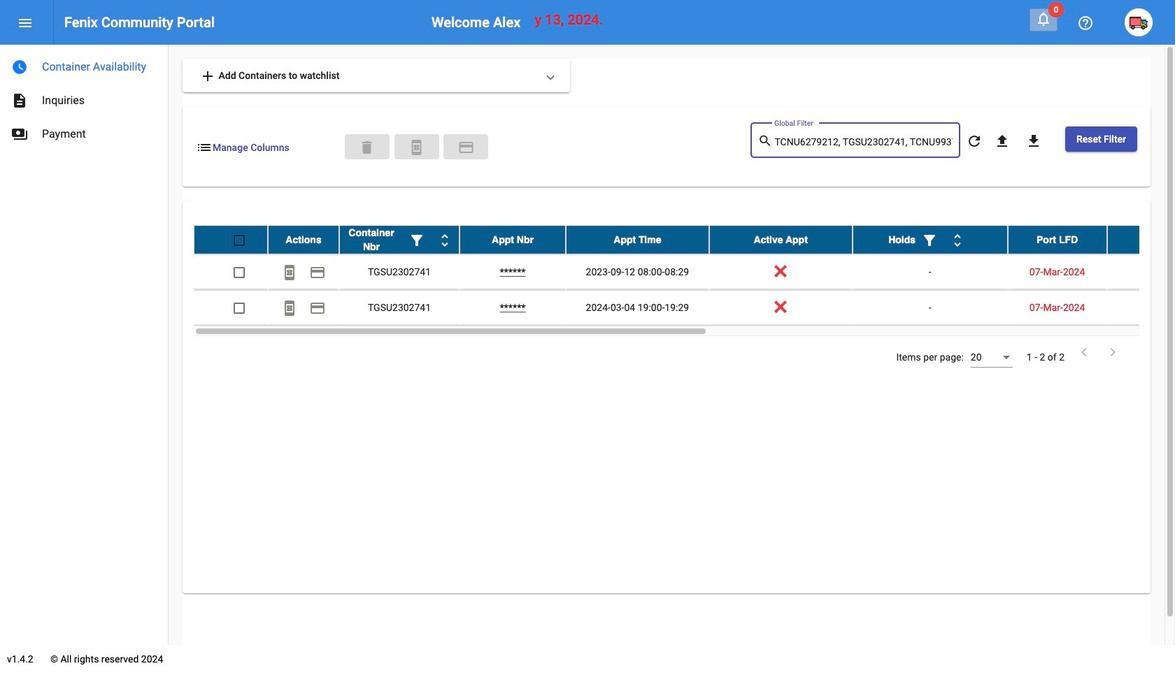 Task type: vqa. For each thing, say whether or not it's contained in the screenshot.
"payment" button corresponding to APZU4364062
no



Task type: locate. For each thing, give the bounding box(es) containing it.
column header
[[268, 226, 339, 254], [339, 226, 460, 254], [460, 226, 566, 254], [566, 226, 709, 254], [709, 226, 853, 254], [853, 226, 1008, 254], [1008, 226, 1107, 254], [1107, 226, 1176, 254]]

3 row from the top
[[194, 290, 1176, 326]]

no color image
[[1078, 15, 1094, 32], [199, 68, 216, 85], [1026, 133, 1043, 150], [196, 139, 213, 156], [458, 139, 475, 156], [437, 233, 453, 249], [922, 233, 938, 249], [281, 265, 298, 282], [281, 300, 298, 317], [1076, 344, 1093, 361]]

1 column header from the left
[[268, 226, 339, 254]]

1 vertical spatial cell
[[1107, 290, 1176, 325]]

2 cell from the top
[[1107, 290, 1176, 325]]

cell
[[1107, 255, 1176, 290], [1107, 290, 1176, 325]]

2 row from the top
[[194, 255, 1176, 290]]

delete image
[[359, 139, 375, 156]]

row
[[194, 226, 1176, 255], [194, 255, 1176, 290], [194, 290, 1176, 326]]

5 column header from the left
[[709, 226, 853, 254]]

grid
[[194, 226, 1176, 337]]

3 column header from the left
[[460, 226, 566, 254]]

navigation
[[0, 45, 168, 151]]

0 vertical spatial cell
[[1107, 255, 1176, 290]]

no color image
[[1036, 10, 1052, 27], [17, 15, 34, 32], [11, 59, 28, 76], [11, 92, 28, 109], [11, 126, 28, 143], [758, 133, 775, 149], [966, 133, 983, 150], [994, 133, 1011, 150], [408, 139, 425, 156], [409, 233, 425, 249], [950, 233, 966, 249], [309, 265, 326, 282], [309, 300, 326, 317], [1105, 344, 1122, 361]]

2 column header from the left
[[339, 226, 460, 254]]



Task type: describe. For each thing, give the bounding box(es) containing it.
1 row from the top
[[194, 226, 1176, 255]]

1 cell from the top
[[1107, 255, 1176, 290]]

8 column header from the left
[[1107, 226, 1176, 254]]

4 column header from the left
[[566, 226, 709, 254]]

6 column header from the left
[[853, 226, 1008, 254]]

7 column header from the left
[[1008, 226, 1107, 254]]

Global Watchlist Filter field
[[775, 137, 953, 148]]



